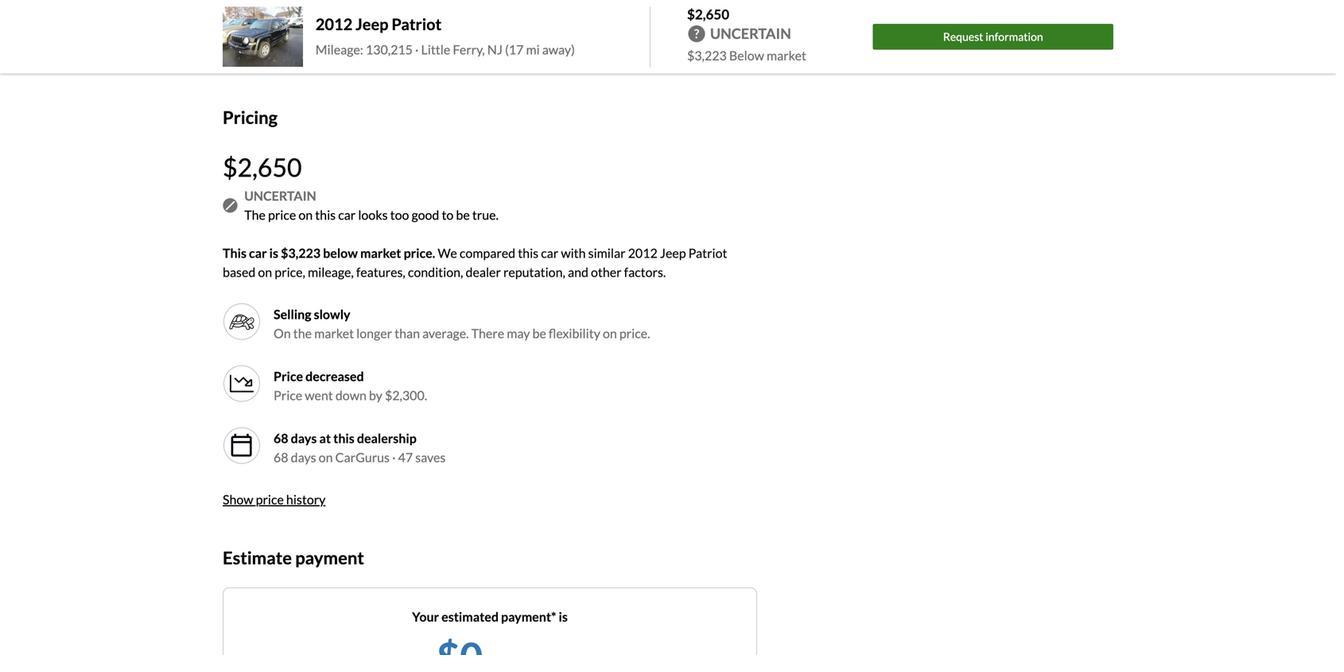 Task type: locate. For each thing, give the bounding box(es) containing it.
request information
[[943, 30, 1043, 43]]

history left nj
[[443, 51, 482, 67]]

2012 jeep patriot mileage: 130,215 · little ferry, nj (17 mi away)
[[316, 15, 575, 57]]

$3,223 left below
[[687, 48, 727, 63]]

save 20% on the full autocheck vehicle history report image
[[524, 53, 539, 68]]

market right below
[[767, 48, 806, 63]]

1 vertical spatial patriot
[[688, 245, 727, 261]]

selling slowly on the market longer than average. there may be flexibility on price.
[[274, 307, 650, 341]]

work
[[247, 0, 280, 16]]

uncertain
[[244, 188, 316, 204]]

68 left at
[[274, 431, 288, 446]]

market
[[767, 48, 806, 63], [360, 245, 401, 261], [314, 326, 354, 341]]

0 vertical spatial vehicle
[[311, 0, 352, 16]]

0 vertical spatial this
[[315, 207, 336, 223]]

· left 47
[[392, 450, 396, 465]]

similar
[[588, 245, 626, 261]]

be for true.
[[456, 207, 470, 223]]

this up 'this car is $3,223 below market price.'
[[315, 207, 336, 223]]

1 vertical spatial jeep
[[660, 245, 686, 261]]

by
[[369, 388, 382, 403]]

68
[[274, 431, 288, 446], [274, 450, 288, 465]]

below
[[729, 48, 764, 63]]

0 vertical spatial days
[[291, 431, 317, 446]]

market down slowly
[[314, 326, 354, 341]]

0 vertical spatial price
[[274, 369, 303, 384]]

saves
[[415, 450, 446, 465]]

the right on
[[293, 326, 312, 341]]

2012
[[316, 15, 352, 34], [628, 245, 658, 261]]

price
[[274, 369, 303, 384], [274, 388, 302, 403]]

history inside save 20% on the full autocheck vehicle history report link
[[443, 51, 482, 67]]

on left price,
[[258, 265, 272, 280]]

mileage:
[[316, 42, 363, 57]]

1 68 from the top
[[274, 431, 288, 446]]

0 horizontal spatial $3,223
[[281, 245, 321, 261]]

1 vertical spatial price
[[274, 388, 302, 403]]

0 horizontal spatial history
[[286, 492, 326, 508]]

be inside uncertain the price on this car looks too good to be true.
[[456, 207, 470, 223]]

this up reputation,
[[518, 245, 539, 261]]

price down on
[[274, 369, 303, 384]]

vehicle
[[311, 0, 352, 16], [401, 51, 441, 67]]

be right may
[[532, 326, 546, 341]]

1 horizontal spatial be
[[532, 326, 546, 341]]

price. up "condition,"
[[404, 245, 435, 261]]

1 horizontal spatial history
[[443, 51, 482, 67]]

1 horizontal spatial market
[[360, 245, 401, 261]]

0 horizontal spatial 2012
[[316, 15, 352, 34]]

1 vertical spatial the
[[293, 326, 312, 341]]

there
[[471, 326, 504, 341]]

too
[[390, 207, 409, 223]]

2 68 from the top
[[274, 450, 288, 465]]

2012 inside we compared this car with similar 2012 jeep patriot based on price, mileage, features, condition, dealer reputation, and other factors.
[[628, 245, 658, 261]]

0 vertical spatial the
[[295, 51, 313, 67]]

0 vertical spatial is
[[269, 245, 278, 261]]

0 horizontal spatial car
[[249, 245, 267, 261]]

longer
[[356, 326, 392, 341]]

1 vertical spatial ·
[[392, 450, 396, 465]]

1 vertical spatial $3,223
[[281, 245, 321, 261]]

1 horizontal spatial ·
[[415, 42, 419, 57]]

be
[[456, 207, 470, 223], [532, 326, 546, 341]]

1 horizontal spatial car
[[338, 207, 356, 223]]

price. inside selling slowly on the market longer than average. there may be flexibility on price.
[[619, 326, 650, 341]]

the for market
[[293, 326, 312, 341]]

patriot
[[392, 15, 442, 34], [688, 245, 727, 261]]

0 horizontal spatial market
[[314, 326, 354, 341]]

0 vertical spatial patriot
[[392, 15, 442, 34]]

selling slowly image
[[223, 303, 261, 341]]

2 vertical spatial market
[[314, 326, 354, 341]]

$3,223
[[687, 48, 727, 63], [281, 245, 321, 261]]

jeep up factors.
[[660, 245, 686, 261]]

vehicle up corporate
[[311, 0, 352, 16]]

1 horizontal spatial vehicle
[[401, 51, 441, 67]]

1 horizontal spatial 2012
[[628, 245, 658, 261]]

1 vertical spatial price.
[[619, 326, 650, 341]]

below
[[323, 245, 358, 261]]

this inside "68 days at this dealership 68 days on cargurus · 47 saves"
[[333, 431, 355, 446]]

decreased
[[306, 369, 364, 384]]

the
[[295, 51, 313, 67], [293, 326, 312, 341]]

this
[[315, 207, 336, 223], [518, 245, 539, 261], [333, 431, 355, 446]]

car inside we compared this car with similar 2012 jeep patriot based on price, mileage, features, condition, dealer reputation, and other factors.
[[541, 245, 558, 261]]

jeep up "130,215"
[[356, 15, 388, 34]]

1 horizontal spatial $3,223
[[687, 48, 727, 63]]

jeep inside 2012 jeep patriot mileage: 130,215 · little ferry, nj (17 mi away)
[[356, 15, 388, 34]]

cargurus
[[335, 450, 390, 465]]

price
[[268, 207, 296, 223], [256, 492, 284, 508]]

vehicle down vehicle.
[[401, 51, 441, 67]]

car left with
[[541, 245, 558, 261]]

1 vertical spatial 2012
[[628, 245, 658, 261]]

1 horizontal spatial price.
[[619, 326, 650, 341]]

jeep
[[356, 15, 388, 34], [660, 245, 686, 261]]

show price history
[[223, 492, 326, 508]]

history
[[443, 51, 482, 67], [286, 492, 326, 508]]

on
[[278, 51, 293, 67], [298, 207, 313, 223], [258, 265, 272, 280], [603, 326, 617, 341], [319, 450, 333, 465]]

is up price,
[[269, 245, 278, 261]]

0 vertical spatial price.
[[404, 245, 435, 261]]

1 vertical spatial history
[[286, 492, 326, 508]]

0 horizontal spatial patriot
[[392, 15, 442, 34]]

0 horizontal spatial jeep
[[356, 15, 388, 34]]

1 vertical spatial price
[[256, 492, 284, 508]]

nj
[[487, 42, 503, 57]]

0 horizontal spatial ·
[[392, 450, 396, 465]]

on down at
[[319, 450, 333, 465]]

this right at
[[333, 431, 355, 446]]

uncertain
[[710, 25, 791, 42]]

68 days at this dealership image
[[223, 427, 261, 465], [229, 433, 254, 459]]

1 horizontal spatial jeep
[[660, 245, 686, 261]]

price down uncertain
[[268, 207, 296, 223]]

on inside selling slowly on the market longer than average. there may be flexibility on price.
[[603, 326, 617, 341]]

1 vertical spatial be
[[532, 326, 546, 341]]

reputation,
[[503, 265, 565, 280]]

1 vertical spatial market
[[360, 245, 401, 261]]

$2,650
[[687, 6, 729, 22], [223, 152, 302, 183]]

be right "to"
[[456, 207, 470, 223]]

1 vertical spatial this
[[518, 245, 539, 261]]

on down uncertain
[[298, 207, 313, 223]]

0 vertical spatial market
[[767, 48, 806, 63]]

68 up show price history
[[274, 450, 288, 465]]

0 horizontal spatial price.
[[404, 245, 435, 261]]

0 vertical spatial 68
[[274, 431, 288, 446]]

selling slowly image
[[229, 309, 254, 335]]

market up features,
[[360, 245, 401, 261]]

went
[[305, 388, 333, 403]]

0 horizontal spatial $2,650
[[223, 152, 302, 183]]

on right flexibility
[[603, 326, 617, 341]]

1 horizontal spatial $2,650
[[687, 6, 729, 22]]

price,
[[275, 265, 305, 280]]

2012 up factors.
[[628, 245, 658, 261]]

average.
[[422, 326, 469, 341]]

we compared this car with similar 2012 jeep patriot based on price, mileage, features, condition, dealer reputation, and other factors.
[[223, 245, 727, 280]]

price right "show"
[[256, 492, 284, 508]]

price left went
[[274, 388, 302, 403]]

reported
[[248, 19, 301, 35]]

0 vertical spatial be
[[456, 207, 470, 223]]

0 vertical spatial ·
[[415, 42, 419, 57]]

0 horizontal spatial is
[[269, 245, 278, 261]]

the inside selling slowly on the market longer than average. there may be flexibility on price.
[[293, 326, 312, 341]]

1 price from the top
[[274, 369, 303, 384]]

· inside "68 days at this dealership 68 days on cargurus · 47 saves"
[[392, 450, 396, 465]]

1 vertical spatial days
[[291, 450, 316, 465]]

0 horizontal spatial be
[[456, 207, 470, 223]]

than
[[395, 326, 420, 341]]

based
[[223, 265, 256, 280]]

flexibility
[[549, 326, 600, 341]]

to
[[442, 207, 454, 223]]

is
[[269, 245, 278, 261], [559, 609, 568, 625]]

0 horizontal spatial vehicle
[[311, 0, 352, 16]]

2012 jeep patriot image
[[223, 7, 303, 67]]

$3,223 up price,
[[281, 245, 321, 261]]

0 vertical spatial $2,650
[[687, 6, 729, 22]]

history up estimate payment in the bottom of the page
[[286, 492, 326, 508]]

be for flexibility
[[532, 326, 546, 341]]

car
[[338, 207, 356, 223], [249, 245, 267, 261], [541, 245, 558, 261]]

on
[[274, 326, 291, 341]]

ferry,
[[453, 42, 485, 57]]

price.
[[404, 245, 435, 261], [619, 326, 650, 341]]

the left 'full'
[[295, 51, 313, 67]]

· left 'little'
[[415, 42, 419, 57]]

request
[[943, 30, 983, 43]]

0 vertical spatial history
[[443, 51, 482, 67]]

2 horizontal spatial market
[[767, 48, 806, 63]]

1 vertical spatial $2,650
[[223, 152, 302, 183]]

1 horizontal spatial patriot
[[688, 245, 727, 261]]

be inside selling slowly on the market longer than average. there may be flexibility on price.
[[532, 326, 546, 341]]

days up show price history link
[[291, 450, 316, 465]]

2012 right as at the top left
[[316, 15, 352, 34]]

car right this
[[249, 245, 267, 261]]

and
[[568, 265, 588, 280]]

2 vertical spatial this
[[333, 431, 355, 446]]

is right payment*
[[559, 609, 568, 625]]

this inside uncertain the price on this car looks too good to be true.
[[315, 207, 336, 223]]

1 vertical spatial 68
[[274, 450, 288, 465]]

price inside uncertain the price on this car looks too good to be true.
[[268, 207, 296, 223]]

1 vertical spatial is
[[559, 609, 568, 625]]

price. right flexibility
[[619, 326, 650, 341]]

at
[[319, 431, 331, 446]]

2 price from the top
[[274, 388, 302, 403]]

days
[[291, 431, 317, 446], [291, 450, 316, 465]]

0 vertical spatial price
[[268, 207, 296, 223]]

0 vertical spatial jeep
[[356, 15, 388, 34]]

·
[[415, 42, 419, 57], [392, 450, 396, 465]]

$3,223 below market
[[687, 48, 806, 63]]

0 vertical spatial 2012
[[316, 15, 352, 34]]

2 horizontal spatial car
[[541, 245, 558, 261]]

days left at
[[291, 431, 317, 446]]

the
[[244, 207, 266, 223]]

car left looks
[[338, 207, 356, 223]]



Task type: vqa. For each thing, say whether or not it's contained in the screenshot.
lets
no



Task type: describe. For each thing, give the bounding box(es) containing it.
the for full
[[295, 51, 313, 67]]

true.
[[472, 207, 499, 223]]

autocheck
[[336, 51, 399, 67]]

1 horizontal spatial is
[[559, 609, 568, 625]]

patriot inside we compared this car with similar 2012 jeep patriot based on price, mileage, features, condition, dealer reputation, and other factors.
[[688, 245, 727, 261]]

on right 20%
[[278, 51, 293, 67]]

away)
[[542, 42, 575, 57]]

1 vertical spatial vehicle
[[401, 51, 441, 67]]

leased
[[375, 19, 411, 35]]

little
[[421, 42, 450, 57]]

other
[[591, 265, 622, 280]]

your
[[412, 609, 439, 625]]

47
[[398, 450, 413, 465]]

uncertain the price on this car looks too good to be true.
[[244, 188, 499, 223]]

corporate
[[318, 19, 373, 35]]

$2,650 for $3,223
[[687, 6, 729, 22]]

car inside uncertain the price on this car looks too good to be true.
[[338, 207, 356, 223]]

mileage,
[[308, 265, 354, 280]]

on inside uncertain the price on this car looks too good to be true.
[[298, 207, 313, 223]]

dealer
[[466, 265, 501, 280]]

looks
[[358, 207, 388, 223]]

with
[[561, 245, 586, 261]]

as
[[303, 19, 315, 35]]

use
[[354, 0, 374, 16]]

this inside we compared this car with similar 2012 jeep patriot based on price, mileage, features, condition, dealer reputation, and other factors.
[[518, 245, 539, 261]]

price decreased image
[[229, 371, 254, 397]]

reported as corporate leased vehicle.
[[248, 19, 455, 35]]

report
[[485, 51, 521, 67]]

features,
[[356, 265, 405, 280]]

good
[[412, 207, 439, 223]]

full
[[316, 51, 334, 67]]

mi
[[526, 42, 540, 57]]

2 days from the top
[[291, 450, 316, 465]]

estimated
[[442, 609, 499, 625]]

fleet
[[282, 0, 309, 16]]

save
[[223, 51, 249, 67]]

on inside we compared this car with similar 2012 jeep patriot based on price, mileage, features, condition, dealer reputation, and other factors.
[[258, 265, 272, 280]]

$2,650 for uncertain
[[223, 152, 302, 183]]

0 vertical spatial $3,223
[[687, 48, 727, 63]]

jeep inside we compared this car with similar 2012 jeep patriot based on price, mileage, features, condition, dealer reputation, and other factors.
[[660, 245, 686, 261]]

130,215
[[366, 42, 413, 57]]

estimate
[[223, 548, 292, 568]]

factors.
[[624, 265, 666, 280]]

$2,300.
[[385, 388, 427, 403]]

slowly
[[314, 307, 350, 322]]

compared
[[460, 245, 515, 261]]

this
[[223, 245, 246, 261]]

20%
[[251, 51, 276, 67]]

selling
[[274, 307, 311, 322]]

payment*
[[501, 609, 556, 625]]

market inside selling slowly on the market longer than average. there may be flexibility on price.
[[314, 326, 354, 341]]

on inside "68 days at this dealership 68 days on cargurus · 47 saves"
[[319, 450, 333, 465]]

price decreased image
[[223, 365, 261, 403]]

show price history link
[[223, 492, 326, 508]]

payment
[[295, 548, 364, 568]]

save 20% on the full autocheck vehicle history report
[[223, 51, 521, 67]]

we
[[438, 245, 457, 261]]

vehicle.
[[413, 19, 455, 35]]

price decreased price went down by $2,300.
[[274, 369, 427, 403]]

pricing
[[223, 107, 278, 127]]

1 days from the top
[[291, 431, 317, 446]]

may
[[507, 326, 530, 341]]

this car is $3,223 below market price.
[[223, 245, 435, 261]]

work fleet vehicle use
[[247, 0, 374, 16]]

your estimated payment* is
[[412, 609, 568, 625]]

uncertain image
[[223, 198, 238, 213]]

condition,
[[408, 265, 463, 280]]

information
[[986, 30, 1043, 43]]

· inside 2012 jeep patriot mileage: 130,215 · little ferry, nj (17 mi away)
[[415, 42, 419, 57]]

save 20% on the full autocheck vehicle history report link
[[223, 51, 539, 68]]

down
[[335, 388, 367, 403]]

dealership
[[357, 431, 417, 446]]

vdpalert image
[[223, 1, 238, 16]]

(17
[[505, 42, 524, 57]]

68 days at this dealership 68 days on cargurus · 47 saves
[[274, 431, 446, 465]]

patriot inside 2012 jeep patriot mileage: 130,215 · little ferry, nj (17 mi away)
[[392, 15, 442, 34]]

request information button
[[873, 24, 1113, 50]]

show
[[223, 492, 253, 508]]

2012 inside 2012 jeep patriot mileage: 130,215 · little ferry, nj (17 mi away)
[[316, 15, 352, 34]]

estimate payment
[[223, 548, 364, 568]]



